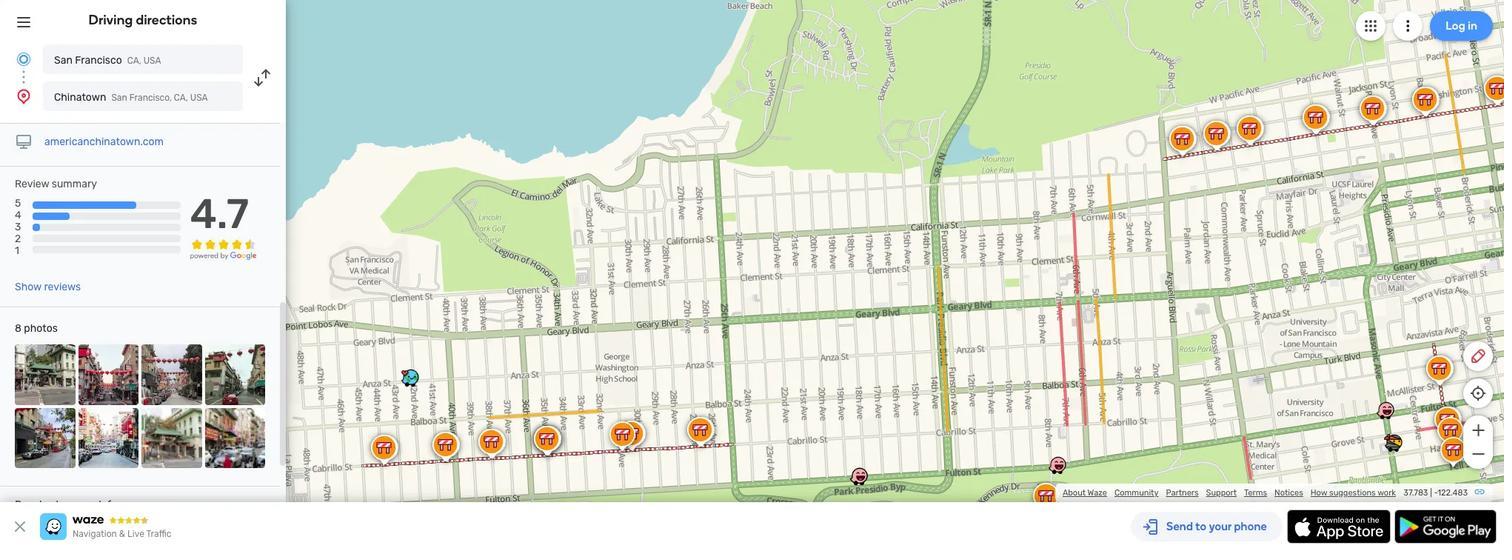 Task type: vqa. For each thing, say whether or not it's contained in the screenshot.
The People
yes



Task type: locate. For each thing, give the bounding box(es) containing it.
san left francisco
[[54, 54, 73, 67]]

image 7 of chinatown, sf image
[[141, 408, 202, 468]]

live
[[127, 529, 144, 539]]

ca,
[[127, 56, 141, 66], [174, 93, 188, 103]]

1 horizontal spatial san
[[111, 93, 127, 103]]

zoom out image
[[1469, 445, 1488, 463]]

san
[[54, 54, 73, 67], [111, 93, 127, 103]]

ca, right francisco,
[[174, 93, 188, 103]]

computer image
[[15, 133, 33, 151]]

search
[[72, 499, 105, 511]]

0 vertical spatial usa
[[143, 56, 161, 66]]

support link
[[1206, 488, 1237, 498]]

0 vertical spatial san
[[54, 54, 73, 67]]

0 horizontal spatial ca,
[[127, 56, 141, 66]]

navigation
[[73, 529, 117, 539]]

how
[[1311, 488, 1328, 498]]

&
[[119, 529, 125, 539]]

photos
[[24, 322, 58, 335]]

partners
[[1166, 488, 1199, 498]]

directions
[[136, 12, 197, 28]]

americanchinatown.com
[[44, 136, 164, 148]]

review summary
[[15, 178, 97, 190]]

ca, inside chinatown san francisco, ca, usa
[[174, 93, 188, 103]]

usa inside chinatown san francisco, ca, usa
[[190, 93, 208, 103]]

0 horizontal spatial usa
[[143, 56, 161, 66]]

122.483
[[1438, 488, 1468, 498]]

usa
[[143, 56, 161, 66], [190, 93, 208, 103]]

37.783
[[1404, 488, 1429, 498]]

san left francisco,
[[111, 93, 127, 103]]

0 vertical spatial ca,
[[127, 56, 141, 66]]

image 8 of chinatown, sf image
[[205, 408, 265, 468]]

terms
[[1244, 488, 1268, 498]]

1 vertical spatial ca,
[[174, 93, 188, 103]]

x image
[[11, 518, 29, 536]]

how suggestions work link
[[1311, 488, 1396, 498]]

1 vertical spatial san
[[111, 93, 127, 103]]

ca, right francisco
[[127, 56, 141, 66]]

americanchinatown.com link
[[44, 136, 164, 148]]

partners link
[[1166, 488, 1199, 498]]

1 horizontal spatial ca,
[[174, 93, 188, 103]]

chinatown
[[54, 91, 106, 104]]

zoom in image
[[1469, 422, 1488, 439]]

notices
[[1275, 488, 1304, 498]]

navigation & live traffic
[[73, 529, 171, 539]]

francisco,
[[129, 93, 172, 103]]

community link
[[1115, 488, 1159, 498]]

usa inside san francisco ca, usa
[[143, 56, 161, 66]]

3
[[15, 221, 21, 234]]

community
[[1115, 488, 1159, 498]]

driving directions
[[89, 12, 197, 28]]

1 horizontal spatial usa
[[190, 93, 208, 103]]

people
[[15, 499, 48, 511]]

terms link
[[1244, 488, 1268, 498]]

0 horizontal spatial san
[[54, 54, 73, 67]]

traffic
[[146, 529, 171, 539]]

usa up francisco,
[[143, 56, 161, 66]]

about waze community partners support terms notices how suggestions work
[[1063, 488, 1396, 498]]

link image
[[1474, 486, 1486, 498]]

image 5 of chinatown, sf image
[[15, 408, 75, 468]]

francisco
[[75, 54, 122, 67]]

usa right francisco,
[[190, 93, 208, 103]]

5
[[15, 197, 21, 210]]

1 vertical spatial usa
[[190, 93, 208, 103]]



Task type: describe. For each thing, give the bounding box(es) containing it.
current location image
[[15, 50, 33, 68]]

image 6 of chinatown, sf image
[[78, 408, 139, 468]]

san francisco ca, usa
[[54, 54, 161, 67]]

waze
[[1088, 488, 1107, 498]]

support
[[1206, 488, 1237, 498]]

4
[[15, 209, 21, 222]]

8 photos
[[15, 322, 58, 335]]

|
[[1431, 488, 1432, 498]]

review
[[15, 178, 49, 190]]

san inside chinatown san francisco, ca, usa
[[111, 93, 127, 103]]

summary
[[52, 178, 97, 190]]

show
[[15, 281, 41, 293]]

image 4 of chinatown, sf image
[[205, 345, 265, 405]]

chinatown san francisco, ca, usa
[[54, 91, 208, 104]]

show reviews
[[15, 281, 81, 293]]

ca, inside san francisco ca, usa
[[127, 56, 141, 66]]

8
[[15, 322, 21, 335]]

reviews
[[44, 281, 81, 293]]

pencil image
[[1470, 347, 1487, 365]]

also
[[50, 499, 70, 511]]

4.7
[[190, 190, 249, 239]]

driving
[[89, 12, 133, 28]]

image 3 of chinatown, sf image
[[141, 345, 202, 405]]

-
[[1434, 488, 1438, 498]]

5 4 3 2 1
[[15, 197, 21, 257]]

image 1 of chinatown, sf image
[[15, 345, 75, 405]]

about waze link
[[1063, 488, 1107, 498]]

for
[[107, 499, 121, 511]]

image 2 of chinatown, sf image
[[78, 345, 139, 405]]

location image
[[15, 87, 33, 105]]

people also search for
[[15, 499, 121, 511]]

work
[[1378, 488, 1396, 498]]

notices link
[[1275, 488, 1304, 498]]

2
[[15, 233, 21, 245]]

suggestions
[[1330, 488, 1376, 498]]

37.783 | -122.483
[[1404, 488, 1468, 498]]

1
[[15, 245, 19, 257]]

about
[[1063, 488, 1086, 498]]



